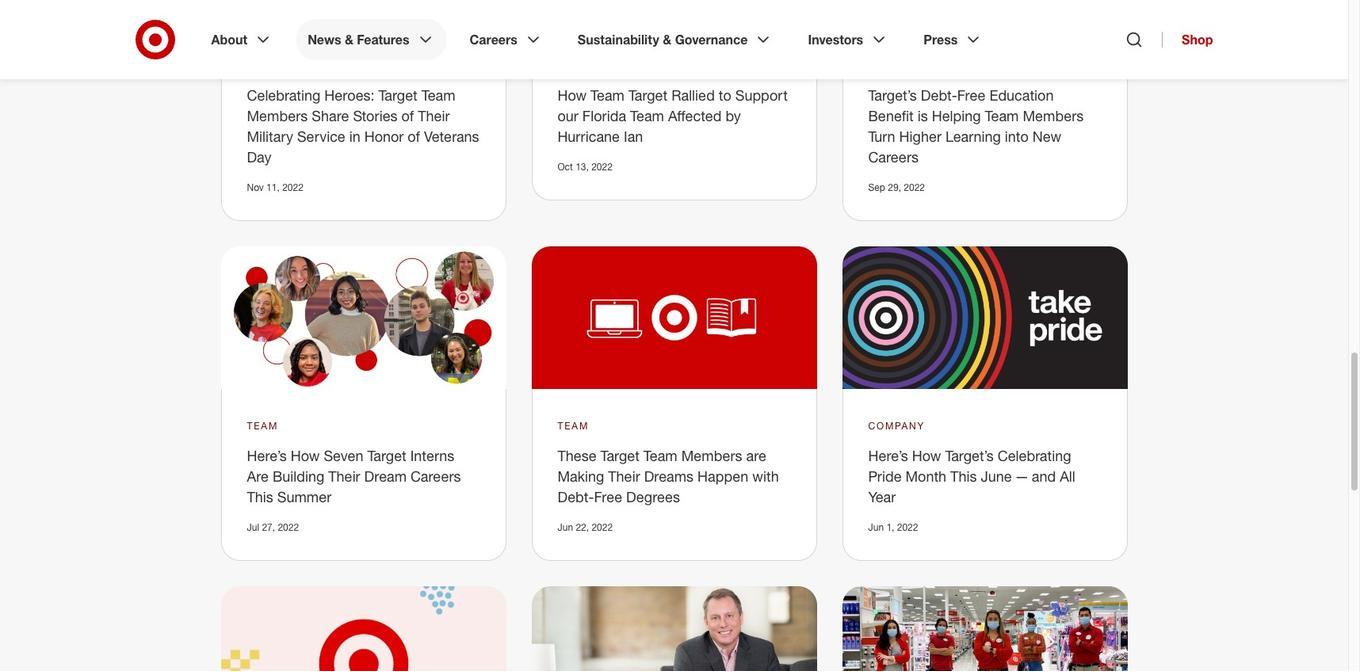 Task type: describe. For each thing, give the bounding box(es) containing it.
target inside how team target rallied to support our florida team affected by hurricane ian
[[629, 87, 668, 104]]

news & features link
[[297, 19, 446, 60]]

press link
[[913, 19, 994, 60]]

dreams
[[644, 468, 694, 485]]

celebrating heroes: target team members share stories of their military service in honor of veterans day link
[[247, 87, 479, 166]]

team up are
[[247, 420, 278, 432]]

governance
[[675, 32, 748, 48]]

debt- inside these target team members are making their dreams happen with debt-free degrees
[[558, 488, 594, 506]]

jun for these target team members are making their dreams happen with debt-free degrees
[[558, 522, 573, 534]]

27,
[[262, 522, 275, 534]]

team inside these target team members are making their dreams happen with debt-free degrees
[[644, 447, 678, 465]]

jun 1, 2022
[[869, 522, 918, 534]]

are
[[247, 468, 269, 485]]

—
[[1016, 468, 1028, 485]]

29,
[[888, 182, 901, 194]]

sustainability & governance link
[[567, 19, 784, 60]]

team up ian
[[630, 107, 664, 125]]

building
[[273, 468, 324, 485]]

heroes:
[[324, 87, 375, 104]]

florida
[[583, 107, 626, 125]]

& for sustainability
[[663, 32, 672, 48]]

a person sitting in a chair image
[[532, 587, 817, 671]]

jun for here's how target's celebrating pride month this june — and all year
[[869, 522, 884, 534]]

by
[[726, 107, 741, 125]]

turn
[[869, 128, 896, 145]]

june
[[981, 468, 1012, 485]]

a group of people smiling image
[[221, 247, 506, 389]]

company
[[869, 420, 925, 432]]

our
[[558, 107, 579, 125]]

nov 11, 2022
[[247, 182, 304, 194]]

about link
[[200, 19, 284, 60]]

with
[[753, 468, 779, 485]]

2022 for jun 1, 2022
[[897, 522, 918, 534]]

0 vertical spatial logo image
[[532, 247, 817, 389]]

year
[[869, 488, 896, 506]]

features
[[357, 32, 410, 48]]

22,
[[576, 522, 589, 534]]

background pattern image
[[221, 0, 506, 29]]

2022 for jun 22, 2022
[[592, 522, 613, 534]]

target inside celebrating heroes: target team members share stories of their military service in honor of veterans day
[[379, 87, 418, 104]]

seven
[[324, 447, 363, 465]]

news & features
[[308, 32, 410, 48]]

are
[[746, 447, 767, 465]]

service
[[297, 128, 345, 145]]

celebrating inside here's how target's celebrating pride month this june — and all year
[[998, 447, 1071, 465]]

1 vertical spatial logo image
[[221, 587, 506, 671]]

how team target rallied to support our florida team affected by hurricane ian link
[[558, 87, 788, 145]]

happen
[[698, 468, 749, 485]]

press
[[924, 32, 958, 48]]

jun 22, 2022
[[558, 522, 613, 534]]

how inside how team target rallied to support our florida team affected by hurricane ian
[[558, 87, 587, 104]]

careers inside here's how seven target interns are building their dream careers this summer
[[411, 468, 461, 485]]

rallied
[[672, 87, 715, 104]]

sep
[[869, 182, 886, 194]]

members inside celebrating heroes: target team members share stories of their military service in honor of veterans day
[[247, 107, 308, 125]]

members inside these target team members are making their dreams happen with debt-free degrees
[[682, 447, 743, 465]]

summer
[[277, 488, 332, 506]]

support
[[735, 87, 788, 104]]

how for here's how seven target interns are building their dream careers this summer
[[291, 447, 320, 465]]

concentric rainbow colored circles over a black background, with the words, take pride image
[[842, 247, 1128, 389]]

free inside target's debt-free education benefit is helping team members turn higher learning into new careers
[[957, 87, 986, 104]]

1,
[[887, 522, 895, 534]]

celebrating heroes: target team members share stories of their military service in honor of veterans day
[[247, 87, 479, 166]]

share
[[312, 107, 349, 125]]

jul
[[247, 522, 259, 534]]

here's how target's celebrating pride month this june — and all year
[[869, 447, 1076, 506]]

into
[[1005, 128, 1029, 145]]

honor
[[364, 128, 404, 145]]

careers link
[[459, 19, 554, 60]]

higher
[[899, 128, 942, 145]]

and
[[1032, 468, 1056, 485]]

here's how seven target interns are building their dream careers this summer
[[247, 447, 461, 506]]

company link
[[869, 420, 925, 434]]

shop link
[[1162, 32, 1213, 48]]

celebrating inside celebrating heroes: target team members share stories of their military service in honor of veterans day
[[247, 87, 321, 104]]

ian
[[624, 128, 643, 145]]

pride
[[869, 468, 902, 485]]



Task type: vqa. For each thing, say whether or not it's contained in the screenshot.
Members inside Celebrating Heroes: Target Team Members Share Stories of Their Military Service in Honor of Veterans Day
yes



Task type: locate. For each thing, give the bounding box(es) containing it.
new
[[1033, 128, 1062, 145]]

shop
[[1182, 32, 1213, 48]]

0 vertical spatial celebrating
[[247, 87, 321, 104]]

dream
[[364, 468, 407, 485]]

0 vertical spatial free
[[957, 87, 986, 104]]

benefit
[[869, 107, 914, 125]]

2022 right 29,
[[904, 182, 925, 194]]

degrees
[[626, 488, 680, 506]]

1 vertical spatial debt-
[[558, 488, 594, 506]]

0 horizontal spatial their
[[328, 468, 360, 485]]

members
[[247, 107, 308, 125], [1023, 107, 1084, 125], [682, 447, 743, 465]]

team up these at bottom left
[[558, 420, 589, 432]]

& left governance in the top of the page
[[663, 32, 672, 48]]

& for news
[[345, 32, 354, 48]]

1 horizontal spatial debt-
[[921, 87, 957, 104]]

1 vertical spatial of
[[408, 128, 420, 145]]

how inside here's how seven target interns are building their dream careers this summer
[[291, 447, 320, 465]]

0 horizontal spatial logo image
[[221, 587, 506, 671]]

0 horizontal spatial how
[[291, 447, 320, 465]]

interns
[[410, 447, 454, 465]]

0 horizontal spatial members
[[247, 107, 308, 125]]

1 horizontal spatial celebrating
[[998, 447, 1071, 465]]

1 team link from the left
[[247, 420, 278, 434]]

0 horizontal spatial debt-
[[558, 488, 594, 506]]

their inside celebrating heroes: target team members share stories of their military service in honor of veterans day
[[418, 107, 450, 125]]

their up degrees
[[608, 468, 640, 485]]

target's inside here's how target's celebrating pride month this june — and all year
[[945, 447, 994, 465]]

careers inside target's debt-free education benefit is helping team members turn higher learning into new careers
[[869, 148, 919, 166]]

2 jun from the left
[[869, 522, 884, 534]]

celebrating up and
[[998, 447, 1071, 465]]

0 horizontal spatial careers
[[411, 468, 461, 485]]

1 & from the left
[[345, 32, 354, 48]]

members up happen
[[682, 447, 743, 465]]

here's inside here's how target's celebrating pride month this june — and all year
[[869, 447, 908, 465]]

helping
[[932, 107, 981, 125]]

how up our on the left
[[558, 87, 587, 104]]

0 horizontal spatial jun
[[558, 522, 573, 534]]

2022 right 22,
[[592, 522, 613, 534]]

0 vertical spatial this
[[951, 468, 977, 485]]

target up stories
[[379, 87, 418, 104]]

in
[[349, 128, 361, 145]]

team link up these at bottom left
[[558, 420, 589, 434]]

2022 for sep 29, 2022
[[904, 182, 925, 194]]

1 vertical spatial careers
[[869, 148, 919, 166]]

2022
[[592, 161, 613, 173], [282, 182, 304, 194], [904, 182, 925, 194], [278, 522, 299, 534], [592, 522, 613, 534], [897, 522, 918, 534]]

making
[[558, 468, 604, 485]]

1 vertical spatial target's
[[945, 447, 994, 465]]

here's inside here's how seven target interns are building their dream careers this summer
[[247, 447, 287, 465]]

&
[[345, 32, 354, 48], [663, 32, 672, 48]]

about
[[211, 32, 247, 48]]

target inside these target team members are making their dreams happen with debt-free degrees
[[601, 447, 640, 465]]

this down are
[[247, 488, 273, 506]]

here's how seven target interns are building their dream careers this summer link
[[247, 447, 461, 506]]

this inside here's how target's celebrating pride month this june — and all year
[[951, 468, 977, 485]]

team up dreams
[[644, 447, 678, 465]]

stories
[[353, 107, 398, 125]]

their inside here's how seven target interns are building their dream careers this summer
[[328, 468, 360, 485]]

2022 for jul 27, 2022
[[278, 522, 299, 534]]

these target team members are making their dreams happen with debt-free degrees link
[[558, 447, 779, 506]]

free down the making
[[594, 488, 622, 506]]

0 vertical spatial careers
[[470, 32, 518, 48]]

free inside these target team members are making their dreams happen with debt-free degrees
[[594, 488, 622, 506]]

2 vertical spatial careers
[[411, 468, 461, 485]]

learning
[[946, 128, 1001, 145]]

1 jun from the left
[[558, 522, 573, 534]]

these target team members are making their dreams happen with debt-free degrees
[[558, 447, 779, 506]]

of up honor
[[402, 107, 414, 125]]

logo image
[[532, 247, 817, 389], [221, 587, 506, 671]]

1 horizontal spatial logo image
[[532, 247, 817, 389]]

& right news on the top of the page
[[345, 32, 354, 48]]

1 vertical spatial celebrating
[[998, 447, 1071, 465]]

team up veterans
[[422, 87, 456, 104]]

target
[[379, 87, 418, 104], [629, 87, 668, 104], [367, 447, 406, 465], [601, 447, 640, 465]]

target's up 'benefit'
[[869, 87, 917, 104]]

how up month
[[912, 447, 941, 465]]

team inside celebrating heroes: target team members share stories of their military service in honor of veterans day
[[422, 87, 456, 104]]

debt- down the making
[[558, 488, 594, 506]]

their down seven
[[328, 468, 360, 485]]

their
[[418, 107, 450, 125], [328, 468, 360, 485], [608, 468, 640, 485]]

investors
[[808, 32, 864, 48]]

2022 right 13,
[[592, 161, 613, 173]]

1 horizontal spatial team link
[[558, 420, 589, 434]]

team
[[422, 87, 456, 104], [591, 87, 625, 104], [630, 107, 664, 125], [985, 107, 1019, 125], [247, 420, 278, 432], [558, 420, 589, 432], [644, 447, 678, 465]]

0 horizontal spatial target's
[[869, 87, 917, 104]]

team link for these target team members are making their dreams happen with debt-free degrees
[[558, 420, 589, 434]]

team link
[[247, 420, 278, 434], [558, 420, 589, 434]]

all
[[1060, 468, 1076, 485]]

veterans
[[424, 128, 479, 145]]

how
[[558, 87, 587, 104], [291, 447, 320, 465], [912, 447, 941, 465]]

debt-
[[921, 87, 957, 104], [558, 488, 594, 506]]

1 horizontal spatial jun
[[869, 522, 884, 534]]

target's up june
[[945, 447, 994, 465]]

jun left 22,
[[558, 522, 573, 534]]

team link up are
[[247, 420, 278, 434]]

1 horizontal spatial their
[[418, 107, 450, 125]]

1 horizontal spatial this
[[951, 468, 977, 485]]

celebrating up military
[[247, 87, 321, 104]]

2 & from the left
[[663, 32, 672, 48]]

here's up pride
[[869, 447, 908, 465]]

news
[[308, 32, 341, 48]]

team inside target's debt-free education benefit is helping team members turn higher learning into new careers
[[985, 107, 1019, 125]]

target right these at bottom left
[[601, 447, 640, 465]]

members inside target's debt-free education benefit is helping team members turn higher learning into new careers
[[1023, 107, 1084, 125]]

how inside here's how target's celebrating pride month this june — and all year
[[912, 447, 941, 465]]

is
[[918, 107, 928, 125]]

1 horizontal spatial careers
[[470, 32, 518, 48]]

members up new
[[1023, 107, 1084, 125]]

celebrating
[[247, 87, 321, 104], [998, 447, 1071, 465]]

their up veterans
[[418, 107, 450, 125]]

target up ian
[[629, 87, 668, 104]]

1 vertical spatial this
[[247, 488, 273, 506]]

team up florida
[[591, 87, 625, 104]]

1 horizontal spatial how
[[558, 87, 587, 104]]

1 horizontal spatial &
[[663, 32, 672, 48]]

debt- up is
[[921, 87, 957, 104]]

careers
[[470, 32, 518, 48], [869, 148, 919, 166], [411, 468, 461, 485]]

jun left 1,
[[869, 522, 884, 534]]

debt- inside target's debt-free education benefit is helping team members turn higher learning into new careers
[[921, 87, 957, 104]]

target's debt-free education benefit is helping team members turn higher learning into new careers
[[869, 87, 1084, 166]]

0 vertical spatial target's
[[869, 87, 917, 104]]

2 horizontal spatial careers
[[869, 148, 919, 166]]

0 horizontal spatial free
[[594, 488, 622, 506]]

this left june
[[951, 468, 977, 485]]

education
[[990, 87, 1054, 104]]

2022 right 1,
[[897, 522, 918, 534]]

here's
[[247, 447, 287, 465], [869, 447, 908, 465]]

2 team link from the left
[[558, 420, 589, 434]]

2022 right 27,
[[278, 522, 299, 534]]

2022 for nov 11, 2022
[[282, 182, 304, 194]]

0 horizontal spatial here's
[[247, 447, 287, 465]]

here's for are
[[247, 447, 287, 465]]

1 horizontal spatial here's
[[869, 447, 908, 465]]

target's debt-free education benefit is helping team members turn higher learning into new careers link
[[869, 87, 1084, 166]]

1 horizontal spatial free
[[957, 87, 986, 104]]

1 horizontal spatial members
[[682, 447, 743, 465]]

target up dream
[[367, 447, 406, 465]]

2022 right 11,
[[282, 182, 304, 194]]

free
[[957, 87, 986, 104], [594, 488, 622, 506]]

investors link
[[797, 19, 900, 60]]

here's how target's celebrating pride month this june — and all year link
[[869, 447, 1076, 506]]

nov
[[247, 182, 264, 194]]

how team target rallied to support our florida team affected by hurricane ian
[[558, 87, 788, 145]]

this inside here's how seven target interns are building their dream careers this summer
[[247, 488, 273, 506]]

0 horizontal spatial celebrating
[[247, 87, 321, 104]]

1 horizontal spatial target's
[[945, 447, 994, 465]]

2 here's from the left
[[869, 447, 908, 465]]

members up military
[[247, 107, 308, 125]]

1 vertical spatial free
[[594, 488, 622, 506]]

this
[[951, 468, 977, 485], [247, 488, 273, 506]]

0 horizontal spatial team link
[[247, 420, 278, 434]]

to
[[719, 87, 732, 104]]

month
[[906, 468, 947, 485]]

2022 for oct 13, 2022
[[592, 161, 613, 173]]

target's
[[869, 87, 917, 104], [945, 447, 994, 465]]

team up into
[[985, 107, 1019, 125]]

hurricane
[[558, 128, 620, 145]]

here's up are
[[247, 447, 287, 465]]

jul 27, 2022
[[247, 522, 299, 534]]

how up building
[[291, 447, 320, 465]]

affected
[[668, 107, 722, 125]]

these
[[558, 447, 597, 465]]

0 horizontal spatial &
[[345, 32, 354, 48]]

0 vertical spatial debt-
[[921, 87, 957, 104]]

of right honor
[[408, 128, 420, 145]]

0 vertical spatial of
[[402, 107, 414, 125]]

11,
[[266, 182, 280, 194]]

2 horizontal spatial their
[[608, 468, 640, 485]]

sustainability & governance
[[578, 32, 748, 48]]

oct 13, 2022
[[558, 161, 613, 173]]

a group of people in a store image
[[842, 587, 1128, 671]]

their inside these target team members are making their dreams happen with debt-free degrees
[[608, 468, 640, 485]]

13,
[[576, 161, 589, 173]]

team link for here's how seven target interns are building their dream careers this summer
[[247, 420, 278, 434]]

oct
[[558, 161, 573, 173]]

jun
[[558, 522, 573, 534], [869, 522, 884, 534]]

free up helping
[[957, 87, 986, 104]]

2 horizontal spatial how
[[912, 447, 941, 465]]

how for here's how target's celebrating pride month this june — and all year
[[912, 447, 941, 465]]

here's for month
[[869, 447, 908, 465]]

day
[[247, 148, 272, 166]]

target inside here's how seven target interns are building their dream careers this summer
[[367, 447, 406, 465]]

0 horizontal spatial this
[[247, 488, 273, 506]]

sustainability
[[578, 32, 659, 48]]

sep 29, 2022
[[869, 182, 925, 194]]

target's inside target's debt-free education benefit is helping team members turn higher learning into new careers
[[869, 87, 917, 104]]

military
[[247, 128, 293, 145]]

of
[[402, 107, 414, 125], [408, 128, 420, 145]]

1 here's from the left
[[247, 447, 287, 465]]

2 horizontal spatial members
[[1023, 107, 1084, 125]]



